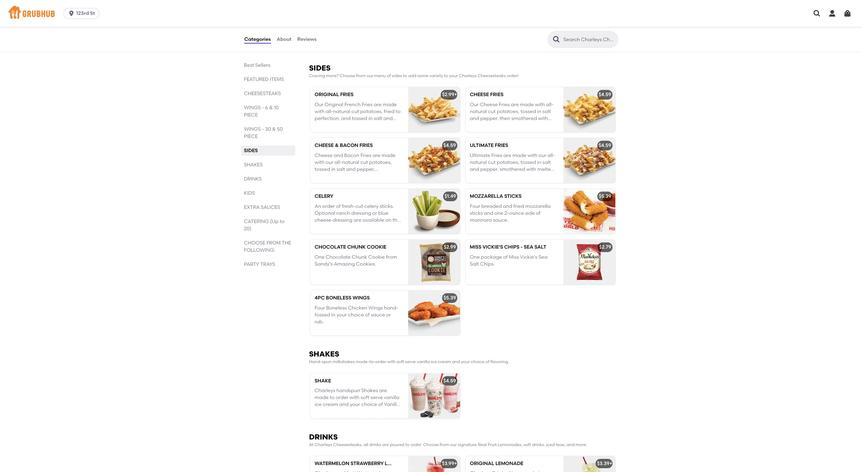 Task type: describe. For each thing, give the bounding box(es) containing it.
sauce. inside our cheese fries are made with all- natural cut potatoes, tossed in salt and pepper, then smothered with our signature melted cheddar cheese sauce.
[[488, 130, 503, 136]]

or inside four boneless chicken wings hand- tossed in your choice of sauce or rub.
[[386, 312, 391, 318]]

sauces inside fifty classic bone-in chicken wings hand-tossed in your choice of up to 4 sauces or rubs.
[[474, 32, 490, 38]]

$4.59 for cheese & bacon fries
[[443, 143, 456, 149]]

strawberry
[[351, 461, 384, 467]]

hand-
[[309, 360, 322, 365]]

vickie's
[[483, 245, 503, 251]]

rubs. inside fifty boneless chicken wings hand- tossed in your choice of up to 4 sauces or rubs.
[[338, 32, 350, 38]]

$2.99 for $2.99 +
[[442, 92, 454, 98]]

miss vickie's chips - sea salt image
[[563, 240, 615, 285]]

tossed inside fifty classic bone-in chicken wings hand-tossed in your choice of up to 4 sauces or rubs.
[[484, 25, 500, 31]]

cookies.
[[356, 262, 376, 267]]

svg image
[[68, 10, 75, 17]]

choose inside sides craving more? choose from our menu of sides to add some variety to your charleys cheesesteaks order!
[[340, 73, 355, 78]]

from inside drinks at charleys cheesesteaks, all drinks are poured to order. choose from our signature real fruit lemonades, soft drinks, iced teas, and more.
[[440, 443, 449, 448]]

ultimate fries image
[[563, 138, 615, 183]]

best sellers
[[244, 62, 270, 68]]

2 lemonade from the left
[[495, 461, 523, 467]]

shake image
[[408, 374, 460, 419]]

cost.
[[365, 225, 377, 231]]

$3.39
[[597, 461, 609, 467]]

signature inside our cheese fries are made with all- natural cut potatoes, tossed in salt and pepper, then smothered with our signature melted cheddar cheese sauce.
[[479, 123, 501, 129]]

order!
[[507, 73, 519, 78]]

cheese fries
[[470, 92, 504, 98]]

boneless for four
[[326, 305, 347, 311]]

charleys inside sides craving more? choose from our menu of sides to add some variety to your charleys cheesesteaks order!
[[459, 73, 477, 78]]

sides
[[392, 73, 402, 78]]

order inside an order of fresh-cut celery sticks. optional ranch dressing or blue cheese dressing are available on the side for an additional cost.
[[322, 204, 335, 209]]

blue
[[378, 211, 388, 216]]

sea
[[538, 254, 547, 260]]

2-
[[504, 211, 509, 216]]

1 svg image from the left
[[813, 9, 821, 18]]

soft inside shakes hand-spun milkshakes made-to-order with soft serve vanilla ice cream and your choice of flavoring.
[[397, 360, 404, 365]]

ice
[[431, 360, 437, 365]]

featured
[[244, 77, 269, 82]]

original fries
[[315, 92, 354, 98]]

shakes for shakes hand-spun milkshakes made-to-order with soft serve vanilla ice cream and your choice of flavoring.
[[309, 350, 339, 359]]

our for our original french fries are made with all-natural cut potatoes, fried to perfection, and tossed in salt and pepper.
[[315, 102, 323, 108]]

milkshakes
[[333, 360, 355, 365]]

our inside drinks at charleys cheesesteaks, all drinks are poured to order. choose from our signature real fruit lemonades, soft drinks, iced teas, and more.
[[450, 443, 457, 448]]

mozzarella sticks
[[470, 194, 522, 200]]

+ for sides
[[454, 92, 457, 98]]

your inside fifty boneless chicken wings hand- tossed in your choice of up to 4 sauces or rubs.
[[337, 25, 347, 31]]

chips.
[[480, 262, 495, 267]]

made inside our cheese fries are made with all- natural cut potatoes, tossed in salt and pepper, then smothered with our signature melted cheddar cheese sauce.
[[520, 102, 534, 108]]

main navigation navigation
[[0, 0, 862, 27]]

miss
[[470, 245, 481, 251]]

tossed inside four boneless chicken wings hand- tossed in your choice of sauce or rub.
[[315, 312, 330, 318]]

sauce. inside four breaded and fried mozzarella sticks and one 2-ounce side of marinara sauce.
[[493, 218, 508, 224]]

$2.99 +
[[442, 92, 457, 98]]

$4.59 for ultimate fries
[[599, 143, 611, 149]]

1 vertical spatial dressing
[[333, 218, 352, 224]]

lemonades,
[[498, 443, 522, 448]]

one chocolate chunk cookie from sandy's amazing cookies.
[[315, 254, 397, 267]]

then
[[500, 116, 510, 122]]

optional
[[315, 211, 335, 216]]

- for 30
[[262, 126, 264, 132]]

$5.39 for four breaded and fried mozzarella sticks and one 2-ounce side of marinara sauce.
[[599, 194, 611, 200]]

one for one package of miss vickie's sea salt chips.
[[470, 254, 480, 260]]

with up smothered
[[535, 102, 545, 108]]

original fries image
[[408, 87, 460, 132]]

wings - 30 & 50 piece
[[244, 126, 283, 140]]

the
[[392, 218, 400, 224]]

your inside four boneless chicken wings hand- tossed in your choice of sauce or rub.
[[337, 312, 347, 318]]

rub.
[[315, 319, 324, 325]]

chicken inside fifty classic bone-in chicken wings hand-tossed in your choice of up to 4 sauces or rubs.
[[518, 18, 538, 24]]

sauces inside fifty boneless chicken wings hand- tossed in your choice of up to 4 sauces or rubs.
[[315, 32, 331, 38]]

about button
[[276, 27, 292, 52]]

wings for wings - 6 & 10 piece
[[244, 105, 261, 111]]

of inside fifty classic bone-in chicken wings hand-tossed in your choice of up to 4 sauces or rubs.
[[535, 25, 539, 31]]

original lemonade image
[[563, 457, 615, 473]]

ultimate fries
[[470, 143, 508, 149]]

cheese fries image
[[563, 87, 615, 132]]

original
[[325, 102, 343, 108]]

+ for drinks
[[454, 461, 457, 467]]

poured
[[390, 443, 404, 448]]

fries inside our cheese fries are made with all- natural cut potatoes, tossed in salt and pepper, then smothered with our signature melted cheddar cheese sauce.
[[499, 102, 510, 108]]

mozzarella
[[470, 194, 503, 200]]

an
[[333, 225, 339, 231]]

hand- for four boneless chicken wings hand- tossed in your choice of sauce or rub.
[[384, 305, 398, 311]]

ranch
[[336, 211, 350, 216]]

catering
[[244, 219, 269, 225]]

fifty boneless chicken wings hand- tossed in your choice of up to 4 sauces or rubs. button
[[310, 4, 460, 49]]

of inside an order of fresh-cut celery sticks. optional ranch dressing or blue cheese dressing are available on the side for an additional cost.
[[336, 204, 341, 209]]

original for original lemonade
[[470, 461, 494, 467]]

at
[[309, 443, 314, 448]]

are inside an order of fresh-cut celery sticks. optional ranch dressing or blue cheese dressing are available on the side for an additional cost.
[[354, 218, 361, 224]]

cheesesteaks
[[244, 91, 281, 97]]

and inside shakes hand-spun milkshakes made-to-order with soft serve vanilla ice cream and your choice of flavoring.
[[452, 360, 460, 365]]

hand- inside fifty classic bone-in chicken wings hand-tossed in your choice of up to 4 sauces or rubs.
[[470, 25, 484, 31]]

in inside our cheese fries are made with all- natural cut potatoes, tossed in salt and pepper, then smothered with our signature melted cheddar cheese sauce.
[[537, 109, 541, 115]]

st
[[90, 10, 95, 16]]

following:
[[244, 248, 275, 254]]

2 vertical spatial -
[[521, 245, 523, 251]]

cut inside our cheese fries are made with all- natural cut potatoes, tossed in salt and pepper, then smothered with our signature melted cheddar cheese sauce.
[[488, 109, 496, 115]]

wings for wings - 30 & 50 piece
[[244, 126, 261, 132]]

fifty classic bone-in chicken wings hand-tossed in your choice of up to 4 sauces or rubs. button
[[466, 4, 615, 49]]

real
[[478, 443, 487, 448]]

of inside shakes hand-spun milkshakes made-to-order with soft serve vanilla ice cream and your choice of flavoring.
[[485, 360, 489, 365]]

are inside drinks at charleys cheesesteaks, all drinks are poured to order. choose from our signature real fruit lemonades, soft drinks, iced teas, and more.
[[382, 443, 389, 448]]

bacon
[[340, 143, 358, 149]]

rubs. inside fifty classic bone-in chicken wings hand-tossed in your choice of up to 4 sauces or rubs.
[[497, 32, 509, 38]]

potatoes, inside our original french fries are made with all-natural cut potatoes, fried to perfection, and tossed in salt and pepper.
[[360, 109, 383, 115]]

sticks
[[504, 194, 522, 200]]

wings inside fifty classic bone-in chicken wings hand-tossed in your choice of up to 4 sauces or rubs.
[[539, 18, 553, 24]]

one package of miss vickie's sea salt chips.
[[470, 254, 547, 267]]

cheese inside an order of fresh-cut celery sticks. optional ranch dressing or blue cheese dressing are available on the side for an additional cost.
[[315, 218, 331, 224]]

cheddar
[[520, 123, 540, 129]]

all- inside our cheese fries are made with all- natural cut potatoes, tossed in salt and pepper, then smothered with our signature melted cheddar cheese sauce.
[[546, 102, 554, 108]]

$2.99 for $2.99
[[444, 245, 456, 251]]

4pc
[[315, 296, 325, 301]]

of inside fifty boneless chicken wings hand- tossed in your choice of up to 4 sauces or rubs.
[[365, 25, 370, 31]]

cut inside an order of fresh-cut celery sticks. optional ranch dressing or blue cheese dressing are available on the side for an additional cost.
[[355, 204, 363, 209]]

tossed inside our cheese fries are made with all- natural cut potatoes, tossed in salt and pepper, then smothered with our signature melted cheddar cheese sauce.
[[520, 109, 536, 115]]

menu
[[374, 73, 386, 78]]

all
[[363, 443, 368, 448]]

10
[[274, 105, 279, 111]]

cheesesteaks,
[[333, 443, 362, 448]]

smothered
[[511, 116, 537, 122]]

fries inside our original french fries are made with all-natural cut potatoes, fried to perfection, and tossed in salt and pepper.
[[362, 102, 373, 108]]

choice inside fifty boneless chicken wings hand- tossed in your choice of up to 4 sauces or rubs.
[[348, 25, 364, 31]]

4 inside fifty boneless chicken wings hand- tossed in your choice of up to 4 sauces or rubs.
[[384, 25, 387, 31]]

to inside fifty classic bone-in chicken wings hand-tossed in your choice of up to 4 sauces or rubs.
[[548, 25, 552, 31]]

about
[[277, 36, 291, 42]]

in
[[513, 18, 517, 24]]

your inside shakes hand-spun milkshakes made-to-order with soft serve vanilla ice cream and your choice of flavoring.
[[461, 360, 470, 365]]

from for sides
[[356, 73, 366, 78]]

fifty boneless chicken wings hand- tossed in your choice of up to 4 sauces or rubs.
[[315, 18, 398, 38]]

made inside our original french fries are made with all-natural cut potatoes, fried to perfection, and tossed in salt and pepper.
[[383, 102, 397, 108]]

to inside our original french fries are made with all-natural cut potatoes, fried to perfection, and tossed in salt and pepper.
[[396, 109, 401, 115]]

2 svg image from the left
[[828, 9, 836, 18]]

fried inside our original french fries are made with all-natural cut potatoes, fried to perfection, and tossed in salt and pepper.
[[384, 109, 395, 115]]

chocolate chunk cookie
[[315, 245, 386, 251]]

signature inside drinks at charleys cheesesteaks, all drinks are poured to order. choose from our signature real fruit lemonades, soft drinks, iced teas, and more.
[[458, 443, 477, 448]]

4 inside fifty classic bone-in chicken wings hand-tossed in your choice of up to 4 sauces or rubs.
[[470, 32, 473, 38]]

order.
[[411, 443, 422, 448]]

melted
[[502, 123, 519, 129]]

sides craving more? choose from our menu of sides to add some variety to your charleys cheesesteaks order!
[[309, 64, 519, 78]]

sides for sides
[[244, 148, 258, 154]]

boneless for fifty
[[326, 18, 346, 24]]

20)
[[244, 226, 251, 232]]

in inside our original french fries are made with all-natural cut potatoes, fried to perfection, and tossed in salt and pepper.
[[368, 116, 373, 122]]

with inside shakes hand-spun milkshakes made-to-order with soft serve vanilla ice cream and your choice of flavoring.
[[387, 360, 396, 365]]

drinks at charleys cheesesteaks, all drinks are poured to order. choose from our signature real fruit lemonades, soft drinks, iced teas, and more.
[[309, 433, 587, 448]]

classic
[[481, 18, 498, 24]]

boneless
[[326, 296, 351, 301]]

perfection,
[[315, 116, 340, 122]]

watermelon strawberry lemonade
[[315, 461, 413, 467]]

original lemonade
[[470, 461, 523, 467]]

natural inside our original french fries are made with all-natural cut potatoes, fried to perfection, and tossed in salt and pepper.
[[333, 109, 350, 115]]

chicken for four boneless chicken wings hand- tossed in your choice of sauce or rub.
[[348, 305, 367, 311]]

to inside fifty boneless chicken wings hand- tossed in your choice of up to 4 sauces or rubs.
[[378, 25, 383, 31]]

side inside an order of fresh-cut celery sticks. optional ranch dressing or blue cheese dressing are available on the side for an additional cost.
[[315, 225, 324, 231]]

in inside fifty classic bone-in chicken wings hand-tossed in your choice of up to 4 sauces or rubs.
[[501, 25, 505, 31]]

four for four boneless chicken wings hand- tossed in your choice of sauce or rub.
[[315, 305, 325, 311]]

tossed inside our original french fries are made with all-natural cut potatoes, fried to perfection, and tossed in salt and pepper.
[[352, 116, 367, 122]]

from for one
[[386, 254, 397, 260]]

in inside fifty boneless chicken wings hand- tossed in your choice of up to 4 sauces or rubs.
[[331, 25, 335, 31]]

$5.39 for four boneless chicken wings hand- tossed in your choice of sauce or rub.
[[444, 296, 456, 301]]

sides for sides craving more? choose from our menu of sides to add some variety to your charleys cheesesteaks order!
[[309, 64, 331, 72]]

craving
[[309, 73, 325, 78]]

side inside four breaded and fried mozzarella sticks and one 2-ounce side of marinara sauce.
[[525, 211, 535, 216]]

four boneless chicken wings hand- tossed in your choice of sauce or rub.
[[315, 305, 398, 325]]

all- inside our original french fries are made with all-natural cut potatoes, fried to perfection, and tossed in salt and pepper.
[[326, 109, 333, 115]]

cheese & bacon fries
[[315, 143, 373, 149]]

from
[[267, 240, 281, 246]]

ultimate
[[470, 143, 494, 149]]

natural inside our cheese fries are made with all- natural cut potatoes, tossed in salt and pepper, then smothered with our signature melted cheddar cheese sauce.
[[470, 109, 487, 115]]

order inside shakes hand-spun milkshakes made-to-order with soft serve vanilla ice cream and your choice of flavoring.
[[375, 360, 386, 365]]

on
[[385, 218, 391, 224]]

2 vertical spatial &
[[335, 143, 339, 149]]

soft inside drinks at charleys cheesesteaks, all drinks are poured to order. choose from our signature real fruit lemonades, soft drinks, iced teas, and more.
[[523, 443, 531, 448]]

bone-
[[499, 18, 513, 24]]

choice inside four boneless chicken wings hand- tossed in your choice of sauce or rub.
[[348, 312, 364, 318]]

pepper,
[[480, 116, 498, 122]]



Task type: locate. For each thing, give the bounding box(es) containing it.
for
[[325, 225, 332, 231]]

drinks for drinks at charleys cheesesteaks, all drinks are poured to order. choose from our signature real fruit lemonades, soft drinks, iced teas, and more.
[[309, 433, 338, 442]]

fries right french
[[362, 102, 373, 108]]

+
[[454, 92, 457, 98], [454, 461, 457, 467], [609, 461, 612, 467]]

0 horizontal spatial from
[[356, 73, 366, 78]]

choose inside drinks at charleys cheesesteaks, all drinks are poured to order. choose from our signature real fruit lemonades, soft drinks, iced teas, and more.
[[423, 443, 439, 448]]

amazing
[[334, 262, 355, 267]]

0 vertical spatial salt
[[542, 109, 551, 115]]

our for our cheese fries are made with all- natural cut potatoes, tossed in salt and pepper, then smothered with our signature melted cheddar cheese sauce.
[[470, 102, 479, 108]]

the
[[282, 240, 291, 246]]

1 potatoes, from the left
[[360, 109, 383, 115]]

four down 4pc
[[315, 305, 325, 311]]

- inside wings - 6 & 10 piece
[[262, 105, 264, 111]]

1 horizontal spatial fried
[[513, 204, 524, 209]]

svg image
[[813, 9, 821, 18], [828, 9, 836, 18], [843, 9, 852, 18]]

trays
[[260, 262, 275, 268]]

drinks up at
[[309, 433, 338, 442]]

chocolate
[[326, 254, 351, 260]]

fried inside four breaded and fried mozzarella sticks and one 2-ounce side of marinara sauce.
[[513, 204, 524, 209]]

side down 'mozzarella'
[[525, 211, 535, 216]]

fifty up the reviews
[[315, 18, 324, 24]]

1 fifty from the left
[[315, 18, 324, 24]]

0 horizontal spatial made
[[383, 102, 397, 108]]

2 potatoes, from the left
[[497, 109, 519, 115]]

fifty left classic
[[470, 18, 480, 24]]

dressing down celery at left
[[351, 211, 371, 216]]

tossed up the reviews
[[315, 25, 330, 31]]

or down classic
[[491, 32, 496, 38]]

reviews
[[297, 36, 317, 42]]

hand- inside four boneless chicken wings hand- tossed in your choice of sauce or rub.
[[384, 305, 398, 311]]

cheese down optional
[[315, 218, 331, 224]]

2 sauces from the left
[[474, 32, 490, 38]]

2 fifty from the left
[[470, 18, 480, 24]]

or up available
[[372, 211, 377, 216]]

party trays
[[244, 262, 275, 268]]

extra
[[244, 205, 260, 211]]

1 vertical spatial $5.39
[[444, 296, 456, 301]]

1 vertical spatial wings
[[244, 126, 261, 132]]

0 vertical spatial $5.39
[[599, 194, 611, 200]]

hand- for fifty boneless chicken wings hand- tossed in your choice of up to 4 sauces or rubs.
[[383, 18, 398, 24]]

fries
[[340, 92, 354, 98], [490, 92, 504, 98], [359, 143, 373, 149], [495, 143, 508, 149]]

are right drinks
[[382, 443, 389, 448]]

1 vertical spatial boneless
[[326, 305, 347, 311]]

1 lemonade from the left
[[385, 461, 413, 467]]

piece for wings - 30 & 50 piece
[[244, 134, 258, 140]]

or inside fifty classic bone-in chicken wings hand-tossed in your choice of up to 4 sauces or rubs.
[[491, 32, 496, 38]]

salt
[[542, 109, 551, 115], [374, 116, 382, 122]]

1 horizontal spatial our
[[470, 102, 479, 108]]

0 vertical spatial boneless
[[326, 18, 346, 24]]

1 vertical spatial fried
[[513, 204, 524, 209]]

choose right more?
[[340, 73, 355, 78]]

of inside four boneless chicken wings hand- tossed in your choice of sauce or rub.
[[365, 312, 370, 318]]

chicken
[[347, 18, 367, 24], [518, 18, 538, 24], [348, 305, 367, 311]]

boneless inside four boneless chicken wings hand- tossed in your choice of sauce or rub.
[[326, 305, 347, 311]]

chicken inside fifty boneless chicken wings hand- tossed in your choice of up to 4 sauces or rubs.
[[347, 18, 367, 24]]

2 up from the left
[[540, 25, 546, 31]]

0 horizontal spatial original
[[315, 92, 339, 98]]

1 horizontal spatial svg image
[[828, 9, 836, 18]]

sauce
[[371, 312, 385, 318]]

one up sandy's
[[315, 254, 325, 260]]

original for original fries
[[315, 92, 339, 98]]

signature down pepper,
[[479, 123, 501, 129]]

our left original
[[315, 102, 323, 108]]

best
[[244, 62, 254, 68]]

& right 30
[[272, 126, 276, 132]]

drinks inside drinks at charleys cheesesteaks, all drinks are poured to order. choose from our signature real fruit lemonades, soft drinks, iced teas, and more.
[[309, 433, 338, 442]]

wings inside wings - 30 & 50 piece
[[244, 126, 261, 132]]

or inside an order of fresh-cut celery sticks. optional ranch dressing or blue cheese dressing are available on the side for an additional cost.
[[372, 211, 377, 216]]

fries for ultimate fries
[[495, 143, 508, 149]]

an order of fresh-cut celery sticks. optional ranch dressing or blue cheese dressing are available on the side for an additional cost.
[[315, 204, 400, 231]]

boneless inside fifty boneless chicken wings hand- tossed in your choice of up to 4 sauces or rubs.
[[326, 18, 346, 24]]

drinks
[[244, 176, 262, 182], [309, 433, 338, 442]]

fries right bacon
[[359, 143, 373, 149]]

piece
[[244, 112, 258, 118], [244, 134, 258, 140]]

50
[[277, 126, 283, 132]]

$4.59 for cheese fries
[[599, 92, 611, 98]]

0 horizontal spatial potatoes,
[[360, 109, 383, 115]]

1 horizontal spatial signature
[[479, 123, 501, 129]]

signature left the real
[[458, 443, 477, 448]]

1 made from the left
[[383, 102, 397, 108]]

tossed
[[315, 25, 330, 31], [484, 25, 500, 31], [520, 109, 536, 115], [352, 116, 367, 122], [315, 312, 330, 318]]

marinara
[[470, 218, 492, 224]]

cut up pepper,
[[488, 109, 496, 115]]

& inside wings - 30 & 50 piece
[[272, 126, 276, 132]]

breaded
[[481, 204, 502, 209]]

2 vertical spatial hand-
[[384, 305, 398, 311]]

1 horizontal spatial fifty
[[470, 18, 480, 24]]

30
[[265, 126, 271, 132]]

your
[[337, 25, 347, 31], [506, 25, 516, 31], [449, 73, 458, 78], [337, 312, 347, 318], [461, 360, 470, 365]]

1 sauces from the left
[[315, 32, 331, 38]]

1 our from the left
[[315, 102, 323, 108]]

original up original
[[315, 92, 339, 98]]

choose
[[244, 240, 265, 246]]

1 horizontal spatial $5.39
[[599, 194, 611, 200]]

0 vertical spatial shakes
[[244, 162, 263, 168]]

shakes for shakes
[[244, 162, 263, 168]]

cheese
[[470, 130, 487, 136], [315, 218, 331, 224]]

50 pc classic wings image
[[563, 4, 615, 49]]

from inside one chocolate chunk cookie from sandy's amazing cookies.
[[386, 254, 397, 260]]

cookie
[[368, 254, 385, 260]]

$1.49
[[444, 194, 456, 200]]

one inside one chocolate chunk cookie from sandy's amazing cookies.
[[315, 254, 325, 260]]

1 horizontal spatial salt
[[542, 109, 551, 115]]

0 vertical spatial sides
[[309, 64, 331, 72]]

your inside sides craving more? choose from our menu of sides to add some variety to your charleys cheesesteaks order!
[[449, 73, 458, 78]]

2 made from the left
[[520, 102, 534, 108]]

- left 'sea'
[[521, 245, 523, 251]]

wings
[[244, 105, 261, 111], [244, 126, 261, 132], [353, 296, 370, 301]]

0 vertical spatial our
[[367, 73, 373, 78]]

0 horizontal spatial cheese
[[315, 218, 331, 224]]

chocolate
[[315, 245, 346, 251]]

vanilla
[[417, 360, 430, 365]]

$4.59 for shake
[[443, 379, 456, 384]]

order
[[322, 204, 335, 209], [375, 360, 386, 365]]

search icon image
[[552, 35, 561, 44]]

1 horizontal spatial fries
[[499, 102, 510, 108]]

from left menu
[[356, 73, 366, 78]]

are inside our original french fries are made with all-natural cut potatoes, fried to perfection, and tossed in salt and pepper.
[[374, 102, 382, 108]]

$5.39
[[599, 194, 611, 200], [444, 296, 456, 301]]

1 up from the left
[[371, 25, 377, 31]]

0 horizontal spatial all-
[[326, 109, 333, 115]]

0 vertical spatial hand-
[[383, 18, 398, 24]]

1 horizontal spatial our
[[450, 443, 457, 448]]

0 vertical spatial -
[[262, 105, 264, 111]]

cheese & bacon fries image
[[408, 138, 460, 183]]

one for one chocolate chunk cookie from sandy's amazing cookies.
[[315, 254, 325, 260]]

piece for wings - 6 & 10 piece
[[244, 112, 258, 118]]

potatoes, inside our cheese fries are made with all- natural cut potatoes, tossed in salt and pepper, then smothered with our signature melted cheddar cheese sauce.
[[497, 109, 519, 115]]

1 horizontal spatial 4
[[470, 32, 473, 38]]

2 vertical spatial our
[[450, 443, 457, 448]]

0 vertical spatial signature
[[479, 123, 501, 129]]

cheese down pepper.
[[315, 143, 334, 149]]

1 horizontal spatial choose
[[423, 443, 439, 448]]

shakes up spun
[[309, 350, 339, 359]]

chocolate chunk cookie image
[[408, 240, 460, 285]]

one up salt
[[470, 254, 480, 260]]

fries for cheese fries
[[490, 92, 504, 98]]

0 horizontal spatial rubs.
[[338, 32, 350, 38]]

0 horizontal spatial up
[[371, 25, 377, 31]]

chunk
[[347, 245, 366, 251]]

0 horizontal spatial our
[[315, 102, 323, 108]]

and inside our cheese fries are made with all- natural cut potatoes, tossed in salt and pepper, then smothered with our signature melted cheddar cheese sauce.
[[470, 116, 479, 122]]

& right 6
[[269, 105, 273, 111]]

1 vertical spatial from
[[386, 254, 397, 260]]

from up $3.99
[[440, 443, 449, 448]]

variety
[[429, 73, 443, 78]]

0 horizontal spatial sides
[[244, 148, 258, 154]]

$2.99 left miss
[[444, 245, 456, 251]]

package
[[481, 254, 502, 260]]

fresh-
[[342, 204, 355, 209]]

chicken for fifty boneless chicken wings hand- tossed in your choice of up to 4 sauces or rubs.
[[347, 18, 367, 24]]

sea
[[524, 245, 533, 251]]

from right cookie
[[386, 254, 397, 260]]

2 natural from the left
[[470, 109, 487, 115]]

4pc boneless wings image
[[408, 291, 460, 336]]

1 fries from the left
[[362, 102, 373, 108]]

fifty for fifty boneless chicken wings hand- tossed in your choice of up to 4 sauces or rubs.
[[315, 18, 324, 24]]

0 horizontal spatial drinks
[[244, 176, 262, 182]]

2 rubs. from the left
[[497, 32, 509, 38]]

up inside fifty classic bone-in chicken wings hand-tossed in your choice of up to 4 sauces or rubs.
[[540, 25, 546, 31]]

2 vertical spatial wings
[[353, 296, 370, 301]]

choose from the following:
[[244, 240, 291, 254]]

-
[[262, 105, 264, 111], [262, 126, 264, 132], [521, 245, 523, 251]]

available
[[363, 218, 384, 224]]

0 vertical spatial side
[[525, 211, 535, 216]]

0 vertical spatial all-
[[546, 102, 554, 108]]

or right the reviews
[[332, 32, 337, 38]]

0 vertical spatial choose
[[340, 73, 355, 78]]

lemonade down poured
[[385, 461, 413, 467]]

0 vertical spatial &
[[269, 105, 273, 111]]

charleys left cheesesteaks
[[459, 73, 477, 78]]

extra sauces
[[244, 205, 280, 211]]

order right made-
[[375, 360, 386, 365]]

1 vertical spatial all-
[[326, 109, 333, 115]]

lemonade down lemonades,
[[495, 461, 523, 467]]

1 horizontal spatial charleys
[[459, 73, 477, 78]]

with right to-
[[387, 360, 396, 365]]

categories button
[[244, 27, 271, 52]]

wings left 30
[[244, 126, 261, 132]]

are up smothered
[[511, 102, 519, 108]]

hand- inside fifty boneless chicken wings hand- tossed in your choice of up to 4 sauces or rubs.
[[383, 18, 398, 24]]

soft left drinks,
[[523, 443, 531, 448]]

2 fries from the left
[[499, 102, 510, 108]]

of inside sides craving more? choose from our menu of sides to add some variety to your charleys cheesesteaks order!
[[387, 73, 391, 78]]

fries up french
[[340, 92, 354, 98]]

catering (up to 20)
[[244, 219, 285, 232]]

fries for original fries
[[340, 92, 354, 98]]

natural down original
[[333, 109, 350, 115]]

side left for
[[315, 225, 324, 231]]

1 horizontal spatial from
[[386, 254, 397, 260]]

from
[[356, 73, 366, 78], [386, 254, 397, 260], [440, 443, 449, 448]]

wings left 6
[[244, 105, 261, 111]]

piece inside wings - 6 & 10 piece
[[244, 112, 258, 118]]

0 vertical spatial cheese
[[470, 130, 487, 136]]

& inside wings - 6 & 10 piece
[[269, 105, 273, 111]]

salt inside our cheese fries are made with all- natural cut potatoes, tossed in salt and pepper, then smothered with our signature melted cheddar cheese sauce.
[[542, 109, 551, 115]]

0 horizontal spatial lemonade
[[385, 461, 413, 467]]

choose right order.
[[423, 443, 439, 448]]

0 horizontal spatial fries
[[362, 102, 373, 108]]

wings up four boneless chicken wings hand- tossed in your choice of sauce or rub.
[[353, 296, 370, 301]]

fries right ultimate
[[495, 143, 508, 149]]

choice inside fifty classic bone-in chicken wings hand-tossed in your choice of up to 4 sauces or rubs.
[[518, 25, 533, 31]]

soft left serve
[[397, 360, 404, 365]]

0 horizontal spatial salt
[[374, 116, 382, 122]]

Search Charleys Cheesesteaks and Wings search field
[[563, 36, 616, 43]]

0 horizontal spatial signature
[[458, 443, 477, 448]]

1 rubs. from the left
[[338, 32, 350, 38]]

miss
[[509, 254, 519, 260]]

items
[[270, 77, 284, 82]]

& for 6
[[269, 105, 273, 111]]

miss vickie's chips - sea salt
[[470, 245, 546, 251]]

$2.99 down variety on the top of the page
[[442, 92, 454, 98]]

cheese up 'cheese'
[[470, 92, 489, 98]]

cheese inside our cheese fries are made with all- natural cut potatoes, tossed in salt and pepper, then smothered with our signature melted cheddar cheese sauce.
[[470, 130, 487, 136]]

50 pc boneless wings image
[[408, 4, 460, 49]]

- for 6
[[262, 105, 264, 111]]

our left menu
[[367, 73, 373, 78]]

ounce
[[509, 211, 524, 216]]

0 vertical spatial wings
[[244, 105, 261, 111]]

fifty classic bone-in chicken wings hand-tossed in your choice of up to 4 sauces or rubs.
[[470, 18, 553, 38]]

1 vertical spatial drinks
[[309, 433, 338, 442]]

0 vertical spatial order
[[322, 204, 335, 209]]

our inside our cheese fries are made with all- natural cut potatoes, tossed in salt and pepper, then smothered with our signature melted cheddar cheese sauce.
[[470, 102, 479, 108]]

your inside fifty classic bone-in chicken wings hand-tossed in your choice of up to 4 sauces or rubs.
[[506, 25, 516, 31]]

four for four breaded and fried mozzarella sticks and one 2-ounce side of marinara sauce.
[[470, 204, 480, 209]]

of inside four breaded and fried mozzarella sticks and one 2-ounce side of marinara sauce.
[[536, 211, 541, 216]]

to inside catering (up to 20)
[[280, 219, 285, 225]]

celery image
[[408, 189, 460, 234]]

dressing
[[351, 211, 371, 216], [333, 218, 352, 224]]

watermelon strawberry lemonade image
[[408, 457, 460, 473]]

sauce. down one
[[493, 218, 508, 224]]

1 one from the left
[[315, 254, 325, 260]]

made up smothered
[[520, 102, 534, 108]]

fifty for fifty classic bone-in chicken wings hand-tossed in your choice of up to 4 sauces or rubs.
[[470, 18, 480, 24]]

rubs.
[[338, 32, 350, 38], [497, 32, 509, 38]]

0 vertical spatial sauce.
[[488, 130, 503, 136]]

1 horizontal spatial lemonade
[[495, 461, 523, 467]]

and inside drinks at charleys cheesesteaks, all drinks are poured to order. choose from our signature real fruit lemonades, soft drinks, iced teas, and more.
[[567, 443, 575, 448]]

wings - 6 & 10 piece
[[244, 105, 279, 118]]

fries up then
[[499, 102, 510, 108]]

fries
[[362, 102, 373, 108], [499, 102, 510, 108]]

0 vertical spatial cheese
[[470, 92, 489, 98]]

fries up 'cheese'
[[490, 92, 504, 98]]

sticks
[[470, 211, 483, 216]]

tossed down french
[[352, 116, 367, 122]]

- left 6
[[262, 105, 264, 111]]

salt inside our original french fries are made with all-natural cut potatoes, fried to perfection, and tossed in salt and pepper.
[[374, 116, 382, 122]]

0 vertical spatial dressing
[[351, 211, 371, 216]]

1 horizontal spatial sauces
[[474, 32, 490, 38]]

our left 'cheese'
[[470, 102, 479, 108]]

our up $3.99 +
[[450, 443, 457, 448]]

1 horizontal spatial order
[[375, 360, 386, 365]]

1 vertical spatial piece
[[244, 134, 258, 140]]

salt
[[470, 262, 479, 267]]

or right sauce
[[386, 312, 391, 318]]

up inside fifty boneless chicken wings hand- tossed in your choice of up to 4 sauces or rubs.
[[371, 25, 377, 31]]

potatoes, down french
[[360, 109, 383, 115]]

choice
[[348, 25, 364, 31], [518, 25, 533, 31], [348, 312, 364, 318], [471, 360, 484, 365]]

shakes up kids
[[244, 162, 263, 168]]

original down the real
[[470, 461, 494, 467]]

in inside four boneless chicken wings hand- tossed in your choice of sauce or rub.
[[331, 312, 335, 318]]

piece up wings - 30 & 50 piece at the left top
[[244, 112, 258, 118]]

cut down french
[[351, 109, 359, 115]]

one inside one package of miss vickie's sea salt chips.
[[470, 254, 480, 260]]

made down sides
[[383, 102, 397, 108]]

wings inside wings - 6 & 10 piece
[[244, 105, 261, 111]]

with up perfection,
[[315, 109, 324, 115]]

drinks up kids
[[244, 176, 262, 182]]

serve
[[405, 360, 416, 365]]

sides up 'craving'
[[309, 64, 331, 72]]

1 horizontal spatial soft
[[523, 443, 531, 448]]

2 horizontal spatial from
[[440, 443, 449, 448]]

piece inside wings - 30 & 50 piece
[[244, 134, 258, 140]]

shakes inside shakes hand-spun milkshakes made-to-order with soft serve vanilla ice cream and your choice of flavoring.
[[309, 350, 339, 359]]

to inside drinks at charleys cheesesteaks, all drinks are poured to order. choose from our signature real fruit lemonades, soft drinks, iced teas, and more.
[[405, 443, 410, 448]]

0 vertical spatial four
[[470, 204, 480, 209]]

our inside sides craving more? choose from our menu of sides to add some variety to your charleys cheesesteaks order!
[[367, 73, 373, 78]]

0 horizontal spatial fried
[[384, 109, 395, 115]]

1 vertical spatial our
[[470, 123, 478, 129]]

four
[[470, 204, 480, 209], [315, 305, 325, 311]]

potatoes, up then
[[497, 109, 519, 115]]

sticks.
[[380, 204, 394, 209]]

four inside four boneless chicken wings hand- tossed in your choice of sauce or rub.
[[315, 305, 325, 311]]

some
[[417, 73, 428, 78]]

0 horizontal spatial cheese
[[315, 143, 334, 149]]

123rd st
[[76, 10, 95, 16]]

drinks,
[[532, 443, 545, 448]]

four up sticks
[[470, 204, 480, 209]]

charleys right at
[[315, 443, 332, 448]]

0 horizontal spatial side
[[315, 225, 324, 231]]

1 horizontal spatial sides
[[309, 64, 331, 72]]

1 horizontal spatial cheese
[[470, 92, 489, 98]]

piece down wings - 6 & 10 piece
[[244, 134, 258, 140]]

3 svg image from the left
[[843, 9, 852, 18]]

1 vertical spatial salt
[[374, 116, 382, 122]]

hand-
[[383, 18, 398, 24], [470, 25, 484, 31], [384, 305, 398, 311]]

our inside our original french fries are made with all-natural cut potatoes, fried to perfection, and tossed in salt and pepper.
[[315, 102, 323, 108]]

chips
[[504, 245, 519, 251]]

cheese
[[480, 102, 498, 108]]

chicken inside four boneless chicken wings hand- tossed in your choice of sauce or rub.
[[348, 305, 367, 311]]

2 horizontal spatial our
[[470, 123, 478, 129]]

and
[[341, 116, 351, 122], [383, 116, 393, 122], [470, 116, 479, 122], [503, 204, 512, 209], [484, 211, 493, 216], [452, 360, 460, 365], [567, 443, 575, 448]]

0 horizontal spatial charleys
[[315, 443, 332, 448]]

2 one from the left
[[470, 254, 480, 260]]

& for 30
[[272, 126, 276, 132]]

cut inside our original french fries are made with all-natural cut potatoes, fried to perfection, and tossed in salt and pepper.
[[351, 109, 359, 115]]

tossed down classic
[[484, 25, 500, 31]]

fifty inside fifty boneless chicken wings hand- tossed in your choice of up to 4 sauces or rubs.
[[315, 18, 324, 24]]

cheese up ultimate
[[470, 130, 487, 136]]

are inside our cheese fries are made with all- natural cut potatoes, tossed in salt and pepper, then smothered with our signature melted cheddar cheese sauce.
[[511, 102, 519, 108]]

charleys inside drinks at charleys cheesesteaks, all drinks are poured to order. choose from our signature real fruit lemonades, soft drinks, iced teas, and more.
[[315, 443, 332, 448]]

0 horizontal spatial soft
[[397, 360, 404, 365]]

wings inside four boneless chicken wings hand- tossed in your choice of sauce or rub.
[[368, 305, 383, 311]]

fifty inside fifty classic bone-in chicken wings hand-tossed in your choice of up to 4 sauces or rubs.
[[470, 18, 480, 24]]

sides down wings - 30 & 50 piece at the left top
[[244, 148, 258, 154]]

1 horizontal spatial original
[[470, 461, 494, 467]]

drinks for drinks
[[244, 176, 262, 182]]

(up
[[270, 219, 279, 225]]

1 horizontal spatial drinks
[[309, 433, 338, 442]]

0 horizontal spatial svg image
[[813, 9, 821, 18]]

tossed inside fifty boneless chicken wings hand- tossed in your choice of up to 4 sauces or rubs.
[[315, 25, 330, 31]]

dressing down ranch
[[333, 218, 352, 224]]

wings for four boneless chicken wings hand- tossed in your choice of sauce or rub.
[[368, 305, 383, 311]]

choice inside shakes hand-spun milkshakes made-to-order with soft serve vanilla ice cream and your choice of flavoring.
[[471, 360, 484, 365]]

1 piece from the top
[[244, 112, 258, 118]]

0 vertical spatial 4
[[384, 25, 387, 31]]

vickie's
[[520, 254, 537, 260]]

with inside our original french fries are made with all-natural cut potatoes, fried to perfection, and tossed in salt and pepper.
[[315, 109, 324, 115]]

reviews button
[[297, 27, 317, 52]]

cut left celery at left
[[355, 204, 363, 209]]

2 our from the left
[[470, 102, 479, 108]]

0 horizontal spatial natural
[[333, 109, 350, 115]]

mozzarella sticks image
[[563, 189, 615, 234]]

or inside fifty boneless chicken wings hand- tossed in your choice of up to 4 sauces or rubs.
[[332, 32, 337, 38]]

& left bacon
[[335, 143, 339, 149]]

fruit
[[488, 443, 497, 448]]

0 vertical spatial drinks
[[244, 176, 262, 182]]

1 natural from the left
[[333, 109, 350, 115]]

1 vertical spatial choose
[[423, 443, 439, 448]]

1 vertical spatial soft
[[523, 443, 531, 448]]

6
[[265, 105, 268, 111]]

1 vertical spatial cheese
[[315, 218, 331, 224]]

0 vertical spatial soft
[[397, 360, 404, 365]]

- inside wings - 30 & 50 piece
[[262, 126, 264, 132]]

0 vertical spatial from
[[356, 73, 366, 78]]

tossed up smothered
[[520, 109, 536, 115]]

additional
[[340, 225, 364, 231]]

of inside one package of miss vickie's sea salt chips.
[[503, 254, 508, 260]]

$4.59
[[599, 92, 611, 98], [443, 143, 456, 149], [599, 143, 611, 149], [443, 379, 456, 384]]

- left 30
[[262, 126, 264, 132]]

1 vertical spatial -
[[262, 126, 264, 132]]

natural down 'cheese'
[[470, 109, 487, 115]]

kids
[[244, 191, 255, 196]]

1 horizontal spatial side
[[525, 211, 535, 216]]

of
[[365, 25, 370, 31], [535, 25, 539, 31], [387, 73, 391, 78], [336, 204, 341, 209], [536, 211, 541, 216], [503, 254, 508, 260], [365, 312, 370, 318], [485, 360, 489, 365]]

made-
[[356, 360, 369, 365]]

cheese for cheese fries
[[470, 92, 489, 98]]

2 piece from the top
[[244, 134, 258, 140]]

tossed up rub.
[[315, 312, 330, 318]]

sauces
[[315, 32, 331, 38], [474, 32, 490, 38]]

add
[[408, 73, 416, 78]]

2 horizontal spatial svg image
[[843, 9, 852, 18]]

flavoring.
[[490, 360, 509, 365]]

0 horizontal spatial shakes
[[244, 162, 263, 168]]

are up additional
[[354, 218, 361, 224]]

are right french
[[374, 102, 382, 108]]

sides
[[309, 64, 331, 72], [244, 148, 258, 154]]

1 vertical spatial charleys
[[315, 443, 332, 448]]

$3.39 +
[[597, 461, 612, 467]]

0 horizontal spatial our
[[367, 73, 373, 78]]

with up cheddar
[[538, 116, 548, 122]]

sauce. up ultimate fries
[[488, 130, 503, 136]]

our up ultimate
[[470, 123, 478, 129]]

2 vertical spatial from
[[440, 443, 449, 448]]

our inside our cheese fries are made with all- natural cut potatoes, tossed in salt and pepper, then smothered with our signature melted cheddar cheese sauce.
[[470, 123, 478, 129]]

in
[[331, 25, 335, 31], [501, 25, 505, 31], [537, 109, 541, 115], [368, 116, 373, 122], [331, 312, 335, 318]]

1 vertical spatial signature
[[458, 443, 477, 448]]

1 vertical spatial 4
[[470, 32, 473, 38]]

0 horizontal spatial four
[[315, 305, 325, 311]]

order up optional
[[322, 204, 335, 209]]

0 horizontal spatial choose
[[340, 73, 355, 78]]

cheese for cheese & bacon fries
[[315, 143, 334, 149]]

wings for fifty boneless chicken wings hand- tossed in your choice of up to 4 sauces or rubs.
[[368, 18, 382, 24]]

teas,
[[556, 443, 566, 448]]

0 vertical spatial original
[[315, 92, 339, 98]]

1 horizontal spatial shakes
[[309, 350, 339, 359]]



Task type: vqa. For each thing, say whether or not it's contained in the screenshot.
Crispy
no



